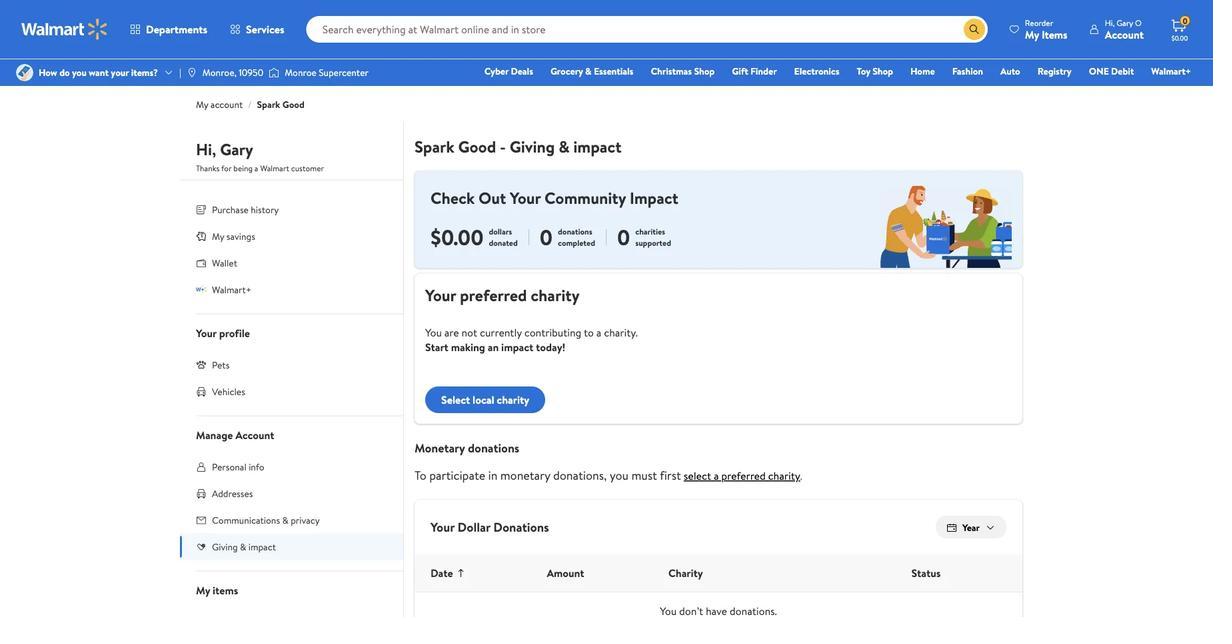 Task type: vqa. For each thing, say whether or not it's contained in the screenshot.
the top Walmart+
yes



Task type: locate. For each thing, give the bounding box(es) containing it.
1 horizontal spatial donations
[[558, 226, 593, 237]]

& right grocery
[[586, 65, 592, 78]]

0 vertical spatial a
[[255, 163, 258, 174]]

icon image up the your profile
[[196, 284, 207, 295]]

grocery & essentials
[[551, 65, 634, 78]]

gary for account
[[1117, 17, 1134, 28]]

0 for 0 donations completed
[[540, 223, 553, 252]]

2 horizontal spatial 0
[[1183, 15, 1188, 26]]

 image for monroe, 10950
[[187, 67, 197, 78]]

0 horizontal spatial $0.00
[[431, 223, 484, 252]]

giving down communications
[[212, 540, 238, 553]]

0 right o
[[1183, 15, 1188, 26]]

$0.00 dollars donated
[[431, 223, 518, 252]]

0 vertical spatial you
[[72, 66, 87, 79]]

good
[[283, 98, 305, 111], [458, 135, 496, 158]]

check
[[431, 187, 475, 209]]

to participate in monetary donations, you must first select a preferred charity .
[[415, 467, 803, 484]]

are
[[445, 325, 459, 340]]

charity inside button
[[497, 393, 530, 407]]

a
[[255, 163, 258, 174], [597, 325, 602, 340], [714, 469, 719, 483]]

1 vertical spatial hi,
[[196, 138, 216, 161]]

donations inside monetarydonations element
[[468, 440, 520, 457]]

gary inside hi, gary thanks for being a walmart customer
[[220, 138, 253, 161]]

preferred inside "to participate in monetary donations, you must first select a preferred charity ."
[[722, 469, 766, 483]]

1 vertical spatial walmart+
[[212, 283, 252, 296]]

preferred up 'currently'
[[460, 284, 527, 307]]

grocery & essentials link
[[545, 64, 640, 78]]

one debit link
[[1083, 64, 1141, 78]]

monroe,
[[203, 66, 237, 79]]

impact up 'community'
[[574, 135, 622, 158]]

0 vertical spatial charity
[[531, 284, 580, 307]]

impact right 'an' on the bottom left of page
[[502, 340, 534, 355]]

1 horizontal spatial you
[[610, 467, 629, 484]]

icon image inside pets link
[[196, 360, 207, 370]]

good left -
[[458, 135, 496, 158]]

$0.00 down check
[[431, 223, 484, 252]]

walmart+ right debit
[[1152, 65, 1192, 78]]

hi, left o
[[1105, 17, 1115, 28]]

0 vertical spatial icon image
[[196, 231, 207, 242]]

shop right toy
[[873, 65, 894, 78]]

cyber deals link
[[479, 64, 539, 78]]

0 horizontal spatial  image
[[16, 64, 33, 81]]

participate
[[430, 467, 486, 484]]

1 horizontal spatial preferred
[[722, 469, 766, 483]]

& down communications
[[240, 540, 246, 553]]

hi, up thanks
[[196, 138, 216, 161]]

donations up in in the bottom of the page
[[468, 440, 520, 457]]

gary
[[1117, 17, 1134, 28], [220, 138, 253, 161]]

toy
[[857, 65, 871, 78]]

icon image left my savings
[[196, 231, 207, 242]]

info
[[249, 460, 265, 473]]

giving & impact
[[212, 540, 276, 553]]

customer
[[291, 163, 324, 174]]

shop for christmas shop
[[694, 65, 715, 78]]

1 horizontal spatial gary
[[1117, 17, 1134, 28]]

your left the dollar
[[431, 519, 455, 536]]

2 icon image from the top
[[196, 284, 207, 295]]

charity for your preferred charity
[[531, 284, 580, 307]]

you
[[72, 66, 87, 79], [610, 467, 629, 484]]

charity inside "to participate in monetary donations, you must first select a preferred charity ."
[[769, 469, 801, 483]]

account up info
[[236, 428, 274, 442]]

0 left charities
[[617, 223, 630, 252]]

spark right /
[[257, 98, 280, 111]]

1 horizontal spatial spark
[[415, 135, 455, 158]]

0 horizontal spatial charity
[[497, 393, 530, 407]]

donations inside 0 donations completed
[[558, 226, 593, 237]]

& for impact
[[240, 540, 246, 553]]

 image
[[269, 66, 280, 79]]

donations
[[558, 226, 593, 237], [468, 440, 520, 457]]

2 shop from the left
[[873, 65, 894, 78]]

good down monroe
[[283, 98, 305, 111]]

purchase
[[212, 203, 249, 216]]

amount
[[547, 566, 585, 581]]

1 vertical spatial donations
[[468, 440, 520, 457]]

donations down 'community'
[[558, 226, 593, 237]]

1 vertical spatial gary
[[220, 138, 253, 161]]

one debit
[[1089, 65, 1135, 78]]

1 horizontal spatial walmart+
[[1152, 65, 1192, 78]]

 image right the |
[[187, 67, 197, 78]]

deals
[[511, 65, 533, 78]]

thanks
[[196, 163, 220, 174]]

0 horizontal spatial spark
[[257, 98, 280, 111]]

items
[[213, 583, 238, 598]]

0 horizontal spatial shop
[[694, 65, 715, 78]]

0 vertical spatial good
[[283, 98, 305, 111]]

date
[[431, 566, 453, 581]]

0 vertical spatial impact
[[574, 135, 622, 158]]

1 vertical spatial preferred
[[722, 469, 766, 483]]

impact down communications & privacy at bottom left
[[249, 540, 276, 553]]

my for my items
[[196, 583, 210, 598]]

0 vertical spatial $0.00
[[1172, 33, 1188, 42]]

1 vertical spatial a
[[597, 325, 602, 340]]

my savings
[[212, 230, 255, 243]]

a right to
[[597, 325, 602, 340]]

0 vertical spatial preferred
[[460, 284, 527, 307]]

1 shop from the left
[[694, 65, 715, 78]]

2 horizontal spatial a
[[714, 469, 719, 483]]

must
[[632, 467, 657, 484]]

gary up being
[[220, 138, 253, 161]]

1 horizontal spatial  image
[[187, 67, 197, 78]]

0 horizontal spatial a
[[255, 163, 258, 174]]

reorder
[[1026, 17, 1054, 28]]

1 vertical spatial you
[[610, 467, 629, 484]]

1 horizontal spatial a
[[597, 325, 602, 340]]

a right being
[[255, 163, 258, 174]]

1 vertical spatial spark
[[415, 135, 455, 158]]

donations for monetary
[[468, 440, 520, 457]]

1 horizontal spatial $0.00
[[1172, 33, 1188, 42]]

your
[[510, 187, 541, 209], [425, 284, 456, 307], [196, 326, 217, 340], [431, 519, 455, 536]]

spark up check
[[415, 135, 455, 158]]

donated
[[489, 237, 518, 249]]

addresses
[[212, 487, 253, 500]]

hi, inside hi, gary o account
[[1105, 17, 1115, 28]]

icon image inside my savings link
[[196, 231, 207, 242]]

account up debit
[[1105, 27, 1144, 42]]

shop for toy shop
[[873, 65, 894, 78]]

hi, inside hi, gary thanks for being a walmart customer
[[196, 138, 216, 161]]

2 horizontal spatial charity
[[769, 469, 801, 483]]

donations
[[494, 519, 549, 536]]

communications & privacy
[[212, 514, 320, 527]]

my items
[[196, 583, 238, 598]]

gary inside hi, gary o account
[[1117, 17, 1134, 28]]

0 vertical spatial donations
[[558, 226, 593, 237]]

0 vertical spatial hi,
[[1105, 17, 1115, 28]]

0 horizontal spatial impact
[[249, 540, 276, 553]]

0 donations completed
[[540, 223, 595, 252]]

walmart+ link right debit
[[1146, 64, 1198, 78]]

0
[[1183, 15, 1188, 26], [540, 223, 553, 252], [617, 223, 630, 252]]

2 vertical spatial charity
[[769, 469, 801, 483]]

0 horizontal spatial donations
[[468, 440, 520, 457]]

shop inside the christmas shop "link"
[[694, 65, 715, 78]]

0 horizontal spatial account
[[236, 428, 274, 442]]

 image
[[16, 64, 33, 81], [187, 67, 197, 78]]

charity
[[531, 284, 580, 307], [497, 393, 530, 407], [769, 469, 801, 483]]

walmart+ link
[[1146, 64, 1198, 78], [180, 276, 403, 303]]

1 horizontal spatial hi,
[[1105, 17, 1115, 28]]

2 vertical spatial icon image
[[196, 360, 207, 370]]

walmart+ down wallet
[[212, 283, 252, 296]]

savings
[[227, 230, 255, 243]]

1 vertical spatial walmart+ link
[[180, 276, 403, 303]]

walmart+ link down my savings link
[[180, 276, 403, 303]]

gary left o
[[1117, 17, 1134, 28]]

a right select
[[714, 469, 719, 483]]

0 charities supported
[[617, 223, 671, 252]]

1 vertical spatial account
[[236, 428, 274, 442]]

gift finder
[[732, 65, 777, 78]]

& left privacy
[[282, 514, 289, 527]]

0 horizontal spatial giving
[[212, 540, 238, 553]]

0 horizontal spatial preferred
[[460, 284, 527, 307]]

Search search field
[[307, 16, 988, 43]]

shop inside toy shop link
[[873, 65, 894, 78]]

0 left completed at the left top of the page
[[540, 223, 553, 252]]

not
[[462, 325, 478, 340]]

monroe
[[285, 66, 317, 79]]

1 vertical spatial $0.00
[[431, 223, 484, 252]]

1 horizontal spatial account
[[1105, 27, 1144, 42]]

 image left how
[[16, 64, 33, 81]]

0 for 0
[[1183, 15, 1188, 26]]

you right do
[[72, 66, 87, 79]]

history
[[251, 203, 279, 216]]

2 vertical spatial a
[[714, 469, 719, 483]]

10950
[[239, 66, 263, 79]]

in
[[488, 467, 498, 484]]

3 icon image from the top
[[196, 360, 207, 370]]

1 vertical spatial impact
[[502, 340, 534, 355]]

giving
[[510, 135, 555, 158], [212, 540, 238, 553]]

giving right -
[[510, 135, 555, 158]]

0 horizontal spatial 0
[[540, 223, 553, 252]]

1 vertical spatial icon image
[[196, 284, 207, 295]]

$0.00 right hi, gary o account
[[1172, 33, 1188, 42]]

your up you
[[425, 284, 456, 307]]

0 vertical spatial walmart+ link
[[1146, 64, 1198, 78]]

1 horizontal spatial 0
[[617, 223, 630, 252]]

spark good link
[[257, 98, 305, 111]]

0 horizontal spatial gary
[[220, 138, 253, 161]]

select
[[441, 393, 470, 407]]

0 horizontal spatial hi,
[[196, 138, 216, 161]]

impact inside you are not currently contributing to a charity. start making an impact today!
[[502, 340, 534, 355]]

addresses link
[[180, 480, 403, 507]]

0 horizontal spatial good
[[283, 98, 305, 111]]

& for privacy
[[282, 514, 289, 527]]

monetary donations
[[415, 440, 520, 457]]

shop right christmas
[[694, 65, 715, 78]]

my account / spark good
[[196, 98, 305, 111]]

0 vertical spatial gary
[[1117, 17, 1134, 28]]

preferred right select
[[722, 469, 766, 483]]

you left must
[[610, 467, 629, 484]]

first
[[660, 467, 681, 484]]

services button
[[219, 13, 296, 45]]

search icon image
[[970, 24, 980, 35]]

select local charity
[[441, 393, 530, 407]]

1 vertical spatial giving
[[212, 540, 238, 553]]

1 icon image from the top
[[196, 231, 207, 242]]

$0.00
[[1172, 33, 1188, 42], [431, 223, 484, 252]]

personal info
[[212, 460, 265, 473]]

my inside reorder my items
[[1026, 27, 1040, 42]]

1 horizontal spatial giving
[[510, 135, 555, 158]]

status
[[912, 566, 941, 581]]

to
[[584, 325, 594, 340]]

1 horizontal spatial impact
[[502, 340, 534, 355]]

giving inside giving & impact link
[[212, 540, 238, 553]]

1 horizontal spatial shop
[[873, 65, 894, 78]]

1 horizontal spatial charity
[[531, 284, 580, 307]]

1 vertical spatial charity
[[497, 393, 530, 407]]

icon image left pets
[[196, 360, 207, 370]]

your left 'profile'
[[196, 326, 217, 340]]

icon image
[[196, 231, 207, 242], [196, 284, 207, 295], [196, 360, 207, 370]]

my for my account / spark good
[[196, 98, 208, 111]]

1 vertical spatial good
[[458, 135, 496, 158]]

1 horizontal spatial walmart+ link
[[1146, 64, 1198, 78]]



Task type: describe. For each thing, give the bounding box(es) containing it.
electronics
[[795, 65, 840, 78]]

home
[[911, 65, 935, 78]]

monetary
[[415, 440, 465, 457]]

purchase history link
[[180, 196, 403, 223]]

supercenter
[[319, 66, 369, 79]]

walmart image
[[21, 19, 108, 40]]

christmas shop link
[[645, 64, 721, 78]]

select local charity button
[[425, 387, 546, 413]]

0 horizontal spatial walmart+
[[212, 283, 252, 296]]

local
[[473, 393, 494, 407]]

0 vertical spatial account
[[1105, 27, 1144, 42]]

reorder my items
[[1026, 17, 1068, 42]]

out
[[479, 187, 506, 209]]

0 for 0 charities supported
[[617, 223, 630, 252]]

your for your preferred charity
[[425, 284, 456, 307]]

communications
[[212, 514, 280, 527]]

privacy
[[291, 514, 320, 527]]

want
[[89, 66, 109, 79]]

check out your community impact
[[431, 187, 679, 209]]

community
[[545, 187, 626, 209]]

a inside you are not currently contributing to a charity. start making an impact today!
[[597, 325, 602, 340]]

my for my savings
[[212, 230, 224, 243]]

gift
[[732, 65, 749, 78]]

currently
[[480, 325, 522, 340]]

hi, for thanks for being a walmart customer
[[196, 138, 216, 161]]

auto
[[1001, 65, 1021, 78]]

donations for 0
[[558, 226, 593, 237]]

charities
[[636, 226, 666, 237]]

& up check out your community impact
[[559, 135, 570, 158]]

-
[[500, 135, 506, 158]]

departments
[[146, 22, 207, 37]]

pets
[[212, 358, 230, 371]]

grocery
[[551, 65, 583, 78]]

icon image for my savings
[[196, 231, 207, 242]]

toy shop link
[[851, 64, 900, 78]]

essentials
[[594, 65, 634, 78]]

a inside hi, gary thanks for being a walmart customer
[[255, 163, 258, 174]]

/
[[248, 98, 252, 111]]

& for essentials
[[586, 65, 592, 78]]

cyber deals
[[485, 65, 533, 78]]

o
[[1136, 17, 1142, 28]]

.
[[801, 470, 803, 483]]

charity for select local charity
[[497, 393, 530, 407]]

how
[[39, 66, 57, 79]]

manage account
[[196, 428, 274, 442]]

2 vertical spatial impact
[[249, 540, 276, 553]]

communications & privacy link
[[180, 507, 403, 534]]

account
[[211, 98, 243, 111]]

$0.00 for $0.00
[[1172, 33, 1188, 42]]

monroe, 10950
[[203, 66, 263, 79]]

electronics link
[[789, 64, 846, 78]]

hi, for account
[[1105, 17, 1115, 28]]

your profile
[[196, 326, 250, 340]]

select a preferred charity button
[[681, 468, 801, 484]]

impact
[[630, 187, 679, 209]]

0 horizontal spatial you
[[72, 66, 87, 79]]

debit
[[1112, 65, 1135, 78]]

charity.
[[604, 325, 638, 340]]

christmas
[[651, 65, 692, 78]]

your
[[111, 66, 129, 79]]

one
[[1089, 65, 1109, 78]]

being
[[234, 163, 253, 174]]

icon image for pets
[[196, 360, 207, 370]]

a inside "to participate in monetary donations, you must first select a preferred charity ."
[[714, 469, 719, 483]]

christmas shop
[[651, 65, 715, 78]]

you
[[425, 325, 442, 340]]

monroe supercenter
[[285, 66, 369, 79]]

do
[[59, 66, 70, 79]]

 image for how do you want your items?
[[16, 64, 33, 81]]

your preferred charity
[[425, 284, 580, 307]]

profile
[[219, 326, 250, 340]]

your dollar donations
[[431, 519, 549, 536]]

2 horizontal spatial impact
[[574, 135, 622, 158]]

dollar
[[458, 519, 491, 536]]

0 vertical spatial giving
[[510, 135, 555, 158]]

manage
[[196, 428, 233, 442]]

vehicles link
[[180, 378, 403, 405]]

0 vertical spatial walmart+
[[1152, 65, 1192, 78]]

personal
[[212, 460, 247, 473]]

0 vertical spatial spark
[[257, 98, 280, 111]]

registry
[[1038, 65, 1072, 78]]

select
[[684, 469, 712, 483]]

donations,
[[553, 467, 607, 484]]

your for your dollar donations
[[431, 519, 455, 536]]

giving & impact link
[[180, 534, 403, 560]]

|
[[179, 66, 181, 79]]

your right 'out'
[[510, 187, 541, 209]]

1 horizontal spatial good
[[458, 135, 496, 158]]

items?
[[131, 66, 158, 79]]

year
[[963, 521, 980, 534]]

monetary
[[501, 467, 551, 484]]

0 horizontal spatial walmart+ link
[[180, 276, 403, 303]]

personal info link
[[180, 454, 403, 480]]

cyber
[[485, 65, 509, 78]]

Walmart Site-Wide search field
[[307, 16, 988, 43]]

hi, gary o account
[[1105, 17, 1144, 42]]

charity
[[669, 566, 703, 581]]

start
[[425, 340, 449, 355]]

fashion link
[[947, 64, 990, 78]]

date button
[[420, 555, 477, 592]]

departments button
[[119, 13, 219, 45]]

purchase history
[[212, 203, 279, 216]]

your for your profile
[[196, 326, 217, 340]]

gary for for
[[220, 138, 253, 161]]

hi, gary thanks for being a walmart customer
[[196, 138, 324, 174]]

wallet
[[212, 256, 237, 269]]

making
[[451, 340, 485, 355]]

toy shop
[[857, 65, 894, 78]]

monetarydonations element
[[415, 424, 1023, 484]]

icon image for walmart+
[[196, 284, 207, 295]]

$0.00 for $0.00 dollars donated
[[431, 223, 484, 252]]

you inside monetarydonations element
[[610, 467, 629, 484]]

completed
[[558, 237, 595, 249]]



